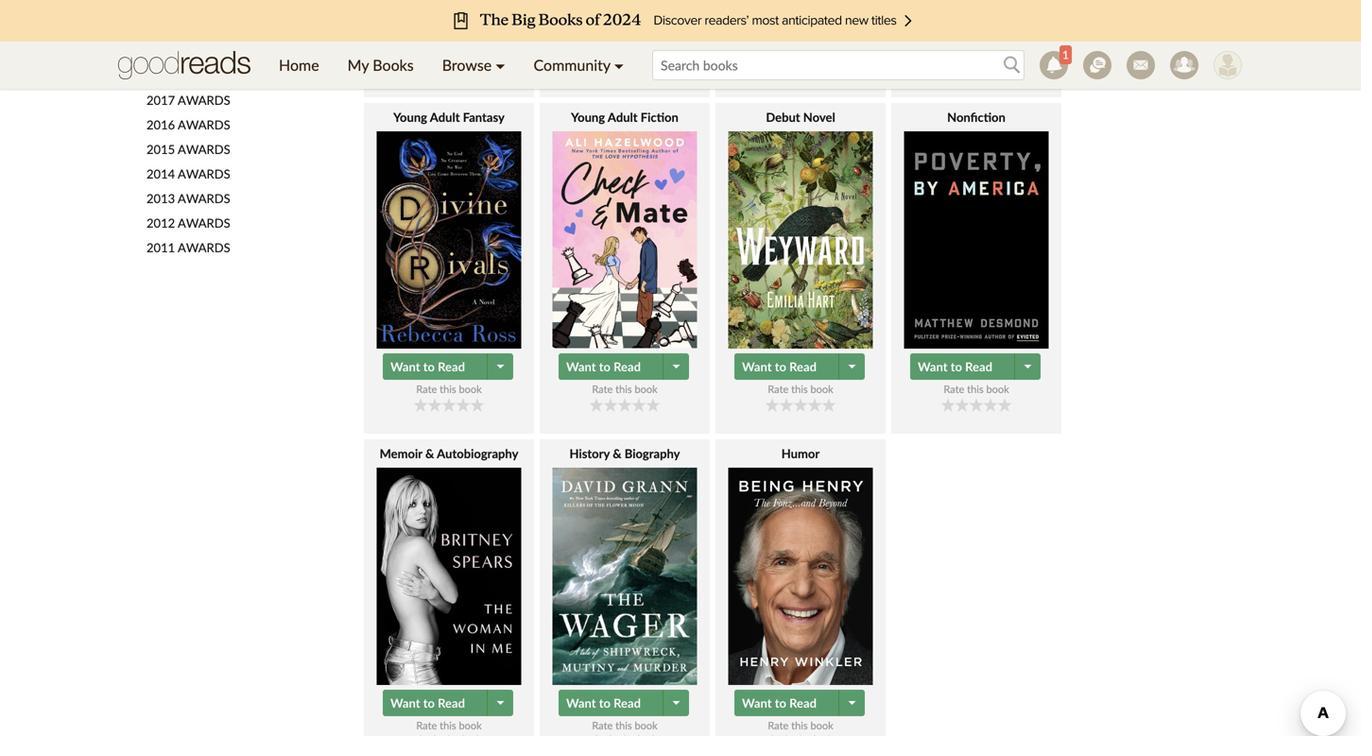 Task type: vqa. For each thing, say whether or not it's contained in the screenshot.
GROUP.
no



Task type: locate. For each thing, give the bounding box(es) containing it.
the woman in me image
[[377, 468, 522, 686]]

▾ for browse ▾
[[496, 56, 506, 74]]

2011 awards link
[[147, 239, 345, 256]]

young down books
[[394, 110, 428, 125]]

awards right 2015
[[178, 142, 230, 157]]

awards right 2018
[[178, 68, 230, 83]]

fourth wing (the empyrean, #1) image
[[377, 0, 522, 12]]

nonfiction
[[948, 110, 1006, 125]]

0 horizontal spatial &
[[426, 446, 434, 462]]

read
[[438, 23, 465, 38], [614, 23, 641, 38], [790, 23, 817, 38], [966, 23, 993, 38], [438, 359, 465, 375], [614, 359, 641, 375], [790, 359, 817, 375], [966, 359, 993, 375], [438, 696, 465, 711], [614, 696, 641, 711], [790, 696, 817, 711]]

2 awards from the top
[[178, 68, 230, 83]]

want
[[391, 23, 420, 38], [567, 23, 596, 38], [742, 23, 772, 38], [918, 23, 948, 38], [391, 359, 420, 375], [567, 359, 596, 375], [742, 359, 772, 375], [918, 359, 948, 375], [391, 696, 420, 711], [567, 696, 596, 711], [742, 696, 772, 711]]

awards right 2012
[[178, 216, 230, 231]]

awards right 2017
[[178, 93, 230, 108]]

want to read button
[[383, 17, 490, 44], [559, 17, 666, 44], [735, 17, 842, 44], [911, 17, 1015, 44], [383, 354, 490, 380], [559, 354, 666, 380], [735, 354, 842, 380], [911, 354, 1018, 380], [383, 690, 490, 717], [559, 690, 666, 717], [735, 690, 842, 717]]

awards
[[178, 43, 230, 59], [178, 68, 230, 83], [178, 93, 230, 108], [178, 117, 230, 132], [178, 142, 230, 157], [178, 166, 230, 181], [178, 191, 230, 206], [178, 216, 230, 231], [178, 240, 230, 255]]

my
[[348, 56, 369, 74]]

2 ▾ from the left
[[615, 56, 624, 74]]

1 ▾ from the left
[[496, 56, 506, 74]]

▾ inside community ▾ popup button
[[615, 56, 624, 74]]

book
[[459, 46, 482, 59], [635, 46, 658, 59], [811, 46, 834, 59], [987, 46, 1010, 59], [459, 383, 482, 396], [635, 383, 658, 396], [811, 383, 834, 396], [987, 383, 1010, 396], [459, 720, 482, 733], [635, 720, 658, 733], [811, 720, 834, 733]]

poverty, by america image
[[905, 132, 1049, 349]]

menu
[[265, 42, 638, 89]]

& right history
[[613, 446, 622, 462]]

2018
[[147, 68, 175, 83]]

history & biography link
[[540, 446, 710, 686]]

adult inside young adult fiction "link"
[[608, 110, 638, 125]]

&
[[426, 446, 434, 462], [613, 446, 622, 462]]

bob builder image
[[1214, 51, 1243, 79]]

1 adult from the left
[[430, 110, 460, 125]]

▾ right community
[[615, 56, 624, 74]]

awards right the 2016
[[178, 117, 230, 132]]

1 & from the left
[[426, 446, 434, 462]]

2 young from the left
[[571, 110, 605, 125]]

nonfiction link
[[892, 109, 1062, 349]]

2017 awards link
[[147, 92, 345, 109]]

browse ▾
[[442, 56, 506, 74]]

2 & from the left
[[613, 446, 622, 462]]

awards right 2011
[[178, 240, 230, 255]]

rate
[[416, 46, 437, 59], [592, 46, 613, 59], [768, 46, 789, 59], [944, 46, 965, 59], [416, 383, 437, 396], [592, 383, 613, 396], [768, 383, 789, 396], [944, 383, 965, 396], [416, 720, 437, 733], [592, 720, 613, 733], [768, 720, 789, 733]]

rate this book
[[416, 46, 482, 59], [592, 46, 658, 59], [768, 46, 834, 59], [944, 46, 1010, 59], [416, 383, 482, 396], [592, 383, 658, 396], [768, 383, 834, 396], [944, 383, 1010, 396], [416, 720, 482, 733], [592, 720, 658, 733], [768, 720, 834, 733]]

debut
[[766, 110, 801, 125]]

awards right 2019
[[178, 43, 230, 59]]

young adult fiction
[[571, 110, 679, 125]]

1 horizontal spatial adult
[[608, 110, 638, 125]]

2015 awards link
[[147, 141, 345, 158]]

debut novel
[[766, 110, 836, 125]]

1 horizontal spatial ▾
[[615, 56, 624, 74]]

2014
[[147, 166, 175, 181]]

8 awards from the top
[[178, 216, 230, 231]]

& right "memoir"
[[426, 446, 434, 462]]

awards right 2013
[[178, 191, 230, 206]]

adult inside young adult fantasy link
[[430, 110, 460, 125]]

home link
[[265, 42, 334, 89]]

▾ inside browse ▾ dropdown button
[[496, 56, 506, 74]]

novel
[[804, 110, 836, 125]]

this
[[440, 46, 456, 59], [616, 46, 632, 59], [792, 46, 808, 59], [968, 46, 984, 59], [440, 383, 456, 396], [616, 383, 632, 396], [792, 383, 808, 396], [968, 383, 984, 396], [440, 720, 456, 733], [616, 720, 632, 733], [792, 720, 808, 733]]

3 awards from the top
[[178, 93, 230, 108]]

0 horizontal spatial adult
[[430, 110, 460, 125]]

& inside 'link'
[[613, 446, 622, 462]]

1 horizontal spatial &
[[613, 446, 622, 462]]

2 adult from the left
[[608, 110, 638, 125]]

awards right 2014
[[178, 166, 230, 181]]

menu containing home
[[265, 42, 638, 89]]

1 young from the left
[[394, 110, 428, 125]]

want to read
[[391, 23, 465, 38], [567, 23, 641, 38], [742, 23, 817, 38], [918, 23, 993, 38], [391, 359, 465, 375], [567, 359, 641, 375], [742, 359, 817, 375], [918, 359, 993, 375], [391, 696, 465, 711], [567, 696, 641, 711], [742, 696, 817, 711]]

to
[[423, 23, 435, 38], [599, 23, 611, 38], [775, 23, 787, 38], [951, 23, 963, 38], [423, 359, 435, 375], [599, 359, 611, 375], [775, 359, 787, 375], [951, 359, 963, 375], [423, 696, 435, 711], [599, 696, 611, 711], [775, 696, 787, 711]]

1
[[1063, 48, 1070, 61]]

young inside "link"
[[571, 110, 605, 125]]

▾
[[496, 56, 506, 74], [615, 56, 624, 74]]

history & biography
[[570, 446, 681, 462]]

5 awards from the top
[[178, 142, 230, 157]]

adult for fantasy
[[430, 110, 460, 125]]

community ▾
[[534, 56, 624, 74]]

adult
[[430, 110, 460, 125], [608, 110, 638, 125]]

check & mate image
[[553, 132, 697, 349]]

young down community ▾ popup button
[[571, 110, 605, 125]]

adult left fiction
[[608, 110, 638, 125]]

2016
[[147, 117, 175, 132]]

0 horizontal spatial young
[[394, 110, 428, 125]]

2015
[[147, 142, 175, 157]]

▾ right the browse
[[496, 56, 506, 74]]

young
[[394, 110, 428, 125], [571, 110, 605, 125]]

1 horizontal spatial young
[[571, 110, 605, 125]]

adult left fantasy
[[430, 110, 460, 125]]

inbox image
[[1127, 51, 1156, 79]]

0 horizontal spatial ▾
[[496, 56, 506, 74]]

books
[[373, 56, 414, 74]]



Task type: describe. For each thing, give the bounding box(es) containing it.
2012 awards link
[[147, 215, 345, 232]]

browse ▾ button
[[428, 42, 520, 89]]

2016 awards link
[[147, 116, 345, 133]]

debut novel link
[[716, 109, 886, 349]]

& for autobiography
[[426, 446, 434, 462]]

notifications element
[[1040, 45, 1072, 79]]

1 awards from the top
[[178, 43, 230, 59]]

autobiography
[[437, 446, 519, 462]]

divine rivals (letters of enchantment, #1) image
[[377, 132, 522, 349]]

humor
[[782, 446, 820, 462]]

community
[[534, 56, 611, 74]]

weyward image
[[729, 132, 873, 349]]

history
[[570, 446, 610, 462]]

9 awards from the top
[[178, 240, 230, 255]]

Search for books to add to your shelves search field
[[653, 50, 1025, 80]]

my group discussions image
[[1084, 51, 1112, 79]]

home
[[279, 56, 319, 74]]

young adult fantasy
[[394, 110, 505, 125]]

being henry: the fonz . . . and beyond image
[[729, 468, 873, 686]]

fantasy
[[463, 110, 505, 125]]

memoir & autobiography
[[380, 446, 519, 462]]

hell bent (alex stern, #2) image
[[553, 0, 697, 12]]

the wager: a tale of shipwreck, mutiny and murder image
[[553, 468, 697, 686]]

2012
[[147, 216, 175, 231]]

2013
[[147, 191, 175, 206]]

2011
[[147, 240, 175, 255]]

browse
[[442, 56, 492, 74]]

Search books text field
[[653, 50, 1025, 80]]

friend requests image
[[1171, 51, 1199, 79]]

2014 awards link
[[147, 165, 345, 182]]

2018 awards link
[[147, 67, 345, 84]]

2019 awards link
[[147, 42, 345, 59]]

1 button
[[1033, 42, 1076, 89]]

young adult fiction link
[[540, 109, 710, 349]]

2013 awards link
[[147, 190, 345, 207]]

community ▾ button
[[520, 42, 638, 89]]

my books link
[[334, 42, 428, 89]]

2019 awards 2018 awards 2017 awards 2016 awards 2015 awards 2014 awards 2013 awards 2012 awards 2011 awards
[[147, 43, 230, 255]]

adult for fiction
[[608, 110, 638, 125]]

4 awards from the top
[[178, 117, 230, 132]]

young for young adult fiction
[[571, 110, 605, 125]]

humor link
[[716, 446, 886, 686]]

fiction
[[641, 110, 679, 125]]

memoir & autobiography link
[[364, 446, 534, 686]]

6 awards from the top
[[178, 166, 230, 181]]

my books
[[348, 56, 414, 74]]

young for young adult fantasy
[[394, 110, 428, 125]]

2017
[[147, 93, 175, 108]]

memoir
[[380, 446, 423, 462]]

biography
[[625, 446, 681, 462]]

2019
[[147, 43, 175, 59]]

▾ for community ▾
[[615, 56, 624, 74]]

& for biography
[[613, 446, 622, 462]]

young adult fantasy link
[[364, 109, 534, 349]]

7 awards from the top
[[178, 191, 230, 206]]



